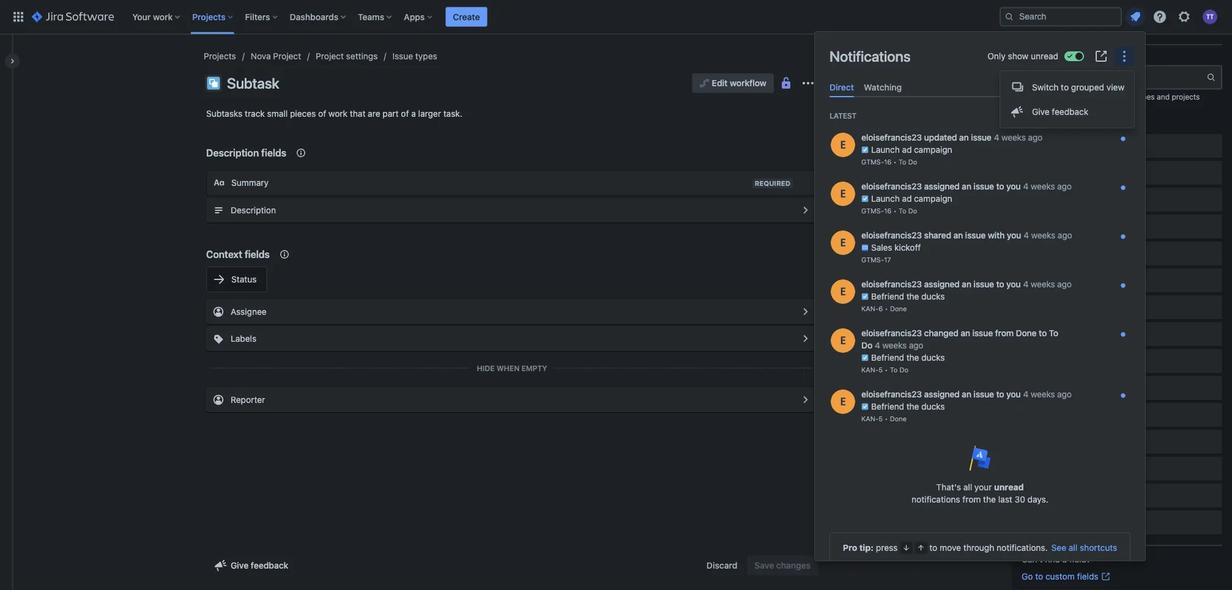 Task type: locate. For each thing, give the bounding box(es) containing it.
0 horizontal spatial project
[[273, 51, 301, 61]]

of
[[318, 109, 326, 119], [401, 109, 409, 119]]

types right "issue"
[[415, 51, 437, 61]]

change reason button
[[1022, 269, 1223, 293]]

projects up issue type icon
[[204, 51, 236, 61]]

0 vertical spatial open field configuration image
[[799, 332, 813, 346]]

projects for projects link
[[204, 51, 236, 61]]

1 vertical spatial projects
[[204, 51, 236, 61]]

1 change from the top
[[1046, 276, 1077, 286]]

summary
[[231, 178, 269, 188]]

your work
[[132, 12, 173, 22]]

open field configuration image for labels
[[799, 332, 813, 346]]

unread up last
[[995, 483, 1024, 493]]

actual start
[[1046, 168, 1092, 178]]

Search field
[[1000, 7, 1122, 27]]

open field configuration image inside labels button
[[799, 332, 813, 346]]

1 open field configuration image from the top
[[799, 332, 813, 346]]

2 actual from the top
[[1046, 168, 1071, 178]]

0 vertical spatial types
[[415, 51, 437, 61]]

types inside issue types link
[[415, 51, 437, 61]]

0 vertical spatial more information about the context fields image
[[294, 146, 308, 160]]

discard button
[[699, 556, 745, 576]]

see
[[1052, 543, 1067, 553]]

0 vertical spatial unread
[[1031, 51, 1059, 61]]

description button
[[206, 198, 818, 223]]

all right search
[[1048, 55, 1056, 64]]

project right nova
[[273, 51, 301, 61]]

1 horizontal spatial a
[[1063, 555, 1067, 565]]

0 horizontal spatial work
[[153, 12, 173, 22]]

key
[[1098, 222, 1112, 232]]

2 change from the top
[[1046, 330, 1077, 340]]

edit workflow button
[[693, 73, 774, 93]]

1 horizontal spatial from
[[1077, 93, 1094, 102]]

only
[[988, 51, 1006, 61]]

actual left start
[[1046, 168, 1071, 178]]

banner
[[0, 0, 1232, 34]]

1 project from the left
[[273, 51, 301, 61]]

from down your
[[963, 495, 981, 505]]

1 eloisefrancis23 image from the top
[[831, 133, 856, 157]]

1 vertical spatial unread
[[995, 483, 1024, 493]]

0 vertical spatial 30
[[1045, 93, 1054, 102]]

change inside button
[[1046, 330, 1077, 340]]

project
[[1068, 222, 1096, 232]]

0 vertical spatial give
[[1032, 107, 1050, 117]]

issue types
[[393, 51, 437, 61]]

0 horizontal spatial give
[[231, 561, 249, 571]]

0 horizontal spatial types
[[415, 51, 437, 61]]

2 open field configuration image from the top
[[799, 305, 813, 319]]

switch
[[1032, 82, 1059, 92]]

1 horizontal spatial project
[[316, 51, 344, 61]]

0 vertical spatial work
[[153, 12, 173, 22]]

to
[[1061, 82, 1069, 92], [930, 543, 938, 553], [1036, 572, 1043, 582]]

0 vertical spatial actual
[[1046, 141, 1071, 151]]

feedback
[[1052, 107, 1089, 117], [251, 561, 288, 571]]

issue
[[1116, 93, 1134, 102]]

actual inside actual end button
[[1046, 141, 1071, 151]]

settings image
[[1177, 9, 1192, 24]]

to move through notifications.
[[930, 543, 1048, 553]]

to inside 'button'
[[1061, 82, 1069, 92]]

1 vertical spatial work
[[329, 109, 348, 119]]

to right arrow up icon
[[930, 543, 938, 553]]

1 horizontal spatial give
[[1032, 107, 1050, 117]]

open field configuration image inside "description" button
[[799, 203, 813, 218]]

description down "summary"
[[231, 205, 276, 215]]

to for switch
[[1061, 82, 1069, 92]]

1 horizontal spatial more information about the context fields image
[[294, 146, 308, 160]]

arrow up image
[[916, 544, 926, 553]]

eloisefrancis23 image
[[831, 133, 856, 157], [831, 182, 856, 206], [831, 231, 856, 255], [831, 280, 856, 304], [831, 390, 856, 414]]

projects for "projects" popup button
[[192, 12, 226, 22]]

of right part
[[401, 109, 409, 119]]

a left larger at the top left of page
[[411, 109, 416, 119]]

all inside 'button'
[[1095, 111, 1103, 120]]

primary element
[[7, 0, 1000, 34]]

give feedback
[[1032, 107, 1089, 117], [231, 561, 288, 571]]

a right the find
[[1063, 555, 1067, 565]]

1 vertical spatial from
[[963, 495, 981, 505]]

description up "summary"
[[206, 147, 259, 159]]

labels button
[[206, 327, 818, 351]]

task.
[[443, 109, 463, 119]]

1 horizontal spatial work
[[329, 109, 348, 119]]

give
[[1032, 107, 1050, 117], [231, 561, 249, 571]]

2 eloisefrancis23 image from the top
[[831, 182, 856, 206]]

change left type
[[1046, 330, 1077, 340]]

grouped
[[1071, 82, 1105, 92]]

1 vertical spatial actual
[[1046, 168, 1071, 178]]

all inside button
[[1069, 543, 1078, 553]]

open field configuration image
[[799, 332, 813, 346], [799, 393, 813, 408]]

hide when empty
[[477, 364, 547, 373]]

project
[[273, 51, 301, 61], [316, 51, 344, 61]]

0 vertical spatial from
[[1077, 93, 1094, 102]]

project inside 'link'
[[273, 51, 301, 61]]

reporter button
[[206, 388, 818, 412]]

mark all as read
[[1075, 111, 1131, 120]]

group containing switch to grouped view
[[1001, 71, 1135, 128]]

0 vertical spatial give feedback
[[1032, 107, 1089, 117]]

2 horizontal spatial to
[[1061, 82, 1069, 92]]

all left your
[[964, 483, 972, 493]]

1 vertical spatial a
[[1063, 555, 1067, 565]]

tab list inside notifications dialog
[[825, 77, 1136, 97]]

a
[[411, 109, 416, 119], [1063, 555, 1067, 565]]

0 vertical spatial to
[[1061, 82, 1069, 92]]

change left reason on the right top of page
[[1046, 276, 1077, 286]]

5 eloisefrancis23 image from the top
[[831, 390, 856, 414]]

unread inside that's all your unread notifications from the last 30 days.
[[995, 483, 1024, 493]]

1 actual from the top
[[1046, 141, 1071, 151]]

0 vertical spatial open field configuration image
[[799, 203, 813, 218]]

of right pieces
[[318, 109, 326, 119]]

projects up projects link
[[192, 12, 226, 22]]

more information about the context fields image
[[294, 146, 308, 160], [277, 247, 292, 262]]

all up field?
[[1069, 543, 1078, 553]]

watching
[[864, 82, 902, 92]]

notifications dialog
[[815, 32, 1146, 579]]

to right switch on the right top of page
[[1061, 82, 1069, 92]]

to right go
[[1036, 572, 1043, 582]]

0 horizontal spatial to
[[930, 543, 938, 553]]

1 horizontal spatial to
[[1036, 572, 1043, 582]]

create button
[[446, 7, 487, 27]]

1 horizontal spatial of
[[401, 109, 409, 119]]

description inside button
[[231, 205, 276, 215]]

30 down switch on the right top of page
[[1045, 93, 1054, 102]]

work inside your work popup button
[[153, 12, 173, 22]]

change
[[1046, 276, 1077, 286], [1046, 330, 1077, 340]]

0 horizontal spatial give feedback
[[231, 561, 288, 571]]

days.
[[1028, 495, 1049, 505]]

can't find a field?
[[1022, 555, 1091, 565]]

work left that
[[329, 109, 348, 119]]

group
[[1001, 71, 1135, 128]]

tip:
[[860, 543, 874, 553]]

notifications image
[[1128, 9, 1143, 24]]

1 horizontal spatial 30
[[1045, 93, 1054, 102]]

from down grouped
[[1077, 93, 1094, 102]]

reuse 30 fields from other issue types and projects
[[1022, 93, 1200, 102]]

from inside that's all your unread notifications from the last 30 days.
[[963, 495, 981, 505]]

notifications
[[830, 48, 911, 65]]

actual for actual start
[[1046, 168, 1071, 178]]

fields up switch to grouped view 'button' on the right
[[1058, 55, 1077, 64]]

2 vertical spatial to
[[1036, 572, 1043, 582]]

description fields
[[206, 147, 286, 159]]

tab list
[[825, 77, 1136, 97]]

1 vertical spatial open field configuration image
[[799, 305, 813, 319]]

nova project
[[251, 51, 301, 61]]

project settings
[[316, 51, 378, 61]]

type
[[1079, 330, 1097, 340]]

0 horizontal spatial a
[[411, 109, 416, 119]]

subtasks
[[206, 109, 243, 119]]

due date button
[[1022, 376, 1223, 401]]

search image
[[1005, 12, 1015, 22]]

1 vertical spatial give feedback
[[231, 561, 288, 571]]

through
[[964, 543, 995, 553]]

all inside that's all your unread notifications from the last 30 days.
[[964, 483, 972, 493]]

1 open field configuration image from the top
[[799, 203, 813, 218]]

1 vertical spatial more information about the context fields image
[[277, 247, 292, 262]]

fields
[[1058, 55, 1077, 64], [1057, 93, 1075, 102], [1063, 117, 1083, 126], [261, 147, 286, 159], [245, 249, 270, 260], [1077, 572, 1099, 582]]

pro tip: press
[[843, 543, 898, 553]]

open field configuration image for assignee
[[799, 305, 813, 319]]

1 vertical spatial give feedback button
[[206, 556, 296, 576]]

nova project link
[[251, 49, 301, 64]]

switch to grouped view
[[1032, 82, 1125, 92]]

work right your
[[153, 12, 173, 22]]

move
[[940, 543, 961, 553]]

0 horizontal spatial 30
[[1015, 495, 1026, 505]]

actual inside actual start button
[[1046, 168, 1071, 178]]

jira software image
[[32, 9, 114, 24], [32, 9, 114, 24]]

reuse
[[1022, 93, 1043, 102]]

sidebar navigation image
[[0, 49, 27, 73]]

notifications
[[912, 495, 961, 505]]

more information about the context fields image down pieces
[[294, 146, 308, 160]]

description
[[206, 147, 259, 159], [231, 205, 276, 215]]

unread right the show
[[1031, 51, 1059, 61]]

track
[[245, 109, 265, 119]]

change for change reason
[[1046, 276, 1077, 286]]

1 vertical spatial description
[[231, 205, 276, 215]]

search all fields
[[1022, 55, 1077, 64]]

project left the settings
[[316, 51, 344, 61]]

appswitcher icon image
[[11, 9, 26, 24]]

see all shortcuts
[[1052, 543, 1118, 553]]

1 vertical spatial 30
[[1015, 495, 1026, 505]]

actual left end
[[1046, 141, 1071, 151]]

all for see
[[1069, 543, 1078, 553]]

0 horizontal spatial from
[[963, 495, 981, 505]]

approvers
[[1046, 195, 1087, 205]]

30 right last
[[1015, 495, 1026, 505]]

0 horizontal spatial unread
[[995, 483, 1024, 493]]

open field configuration image for description
[[799, 203, 813, 218]]

all left as
[[1095, 111, 1103, 120]]

projects inside popup button
[[192, 12, 226, 22]]

1 horizontal spatial feedback
[[1052, 107, 1089, 117]]

change inside button
[[1046, 276, 1077, 286]]

the
[[984, 495, 996, 505]]

1 vertical spatial open field configuration image
[[799, 393, 813, 408]]

apps button
[[400, 7, 437, 27]]

0 vertical spatial a
[[411, 109, 416, 119]]

open notifications in a new tab image
[[1094, 49, 1109, 64]]

30
[[1045, 93, 1054, 102], [1015, 495, 1026, 505]]

1 vertical spatial to
[[930, 543, 938, 553]]

2 open field configuration image from the top
[[799, 393, 813, 408]]

1 vertical spatial change
[[1046, 330, 1077, 340]]

1 horizontal spatial types
[[1136, 93, 1155, 102]]

atlas project key
[[1046, 222, 1112, 232]]

open field configuration image inside reporter "button"
[[799, 393, 813, 408]]

project settings link
[[316, 49, 378, 64]]

1 horizontal spatial give feedback button
[[1001, 100, 1135, 124]]

fields up "summary"
[[261, 147, 286, 159]]

show
[[1008, 51, 1029, 61]]

0 horizontal spatial of
[[318, 109, 326, 119]]

fields left the more information about the suggested fields "icon"
[[1063, 117, 1083, 126]]

more information about the context fields image right context fields
[[277, 247, 292, 262]]

actual for actual end
[[1046, 141, 1071, 151]]

more information about the context fields image for context fields
[[277, 247, 292, 262]]

tab list containing direct
[[825, 77, 1136, 97]]

0 vertical spatial change
[[1046, 276, 1077, 286]]

1 vertical spatial types
[[1136, 93, 1155, 102]]

types left and
[[1136, 93, 1155, 102]]

open field configuration image
[[799, 203, 813, 218], [799, 305, 813, 319]]

to inside notifications dialog
[[930, 543, 938, 553]]

0 vertical spatial projects
[[192, 12, 226, 22]]

1 vertical spatial feedback
[[251, 561, 288, 571]]

open field configuration image inside assignee "button"
[[799, 305, 813, 319]]

pieces
[[290, 109, 316, 119]]

to for go
[[1036, 572, 1043, 582]]

0 horizontal spatial more information about the context fields image
[[277, 247, 292, 262]]

0 vertical spatial description
[[206, 147, 259, 159]]



Task type: describe. For each thing, give the bounding box(es) containing it.
hide
[[477, 364, 495, 373]]

30 inside that's all your unread notifications from the last 30 days.
[[1015, 495, 1026, 505]]

small
[[267, 109, 288, 119]]

1 vertical spatial give
[[231, 561, 249, 571]]

shortcuts
[[1080, 543, 1118, 553]]

0 horizontal spatial feedback
[[251, 561, 288, 571]]

empty
[[522, 364, 547, 373]]

projects
[[1172, 93, 1200, 102]]

view
[[1107, 82, 1125, 92]]

edit workflow
[[712, 78, 767, 88]]

filters
[[245, 12, 270, 22]]

custom
[[1046, 572, 1075, 582]]

more information about the suggested fields image
[[1090, 114, 1105, 129]]

assignee
[[231, 307, 267, 317]]

story
[[1046, 491, 1068, 501]]

0 horizontal spatial give feedback button
[[206, 556, 296, 576]]

your profile and settings image
[[1203, 9, 1218, 24]]

banner containing your work
[[0, 0, 1232, 34]]

estimate
[[1092, 491, 1126, 501]]

larger
[[418, 109, 441, 119]]

see all shortcuts button
[[1052, 542, 1118, 555]]

more options image
[[801, 76, 816, 91]]

date
[[1065, 383, 1082, 393]]

context
[[206, 249, 242, 260]]

story point estimate
[[1046, 491, 1126, 501]]

issue types link
[[393, 49, 437, 64]]

projects button
[[189, 7, 238, 27]]

more image
[[1117, 49, 1132, 64]]

fields up status
[[245, 249, 270, 260]]

issue type icon image
[[206, 76, 221, 91]]

suggested
[[1022, 117, 1061, 126]]

dashboards
[[290, 12, 339, 22]]

required
[[755, 180, 791, 188]]

labels
[[231, 334, 257, 344]]

your work button
[[129, 7, 185, 27]]

change type button
[[1022, 322, 1223, 347]]

press
[[876, 543, 898, 553]]

part
[[383, 109, 399, 119]]

go to custom fields
[[1022, 572, 1099, 582]]

1 of from the left
[[318, 109, 326, 119]]

point
[[1070, 491, 1090, 501]]

change reason
[[1046, 276, 1106, 286]]

change for change type
[[1046, 330, 1077, 340]]

filters button
[[242, 7, 282, 27]]

go to custom fields link
[[1022, 571, 1111, 583]]

read
[[1115, 111, 1131, 120]]

fields down the switch to grouped view
[[1057, 93, 1075, 102]]

1 horizontal spatial give feedback
[[1032, 107, 1089, 117]]

teams
[[358, 12, 384, 22]]

help image
[[1153, 9, 1168, 24]]

are
[[368, 109, 380, 119]]

dashboards button
[[286, 7, 351, 27]]

apps
[[404, 12, 425, 22]]

actual end button
[[1022, 134, 1223, 158]]

your
[[975, 483, 992, 493]]

go
[[1022, 572, 1033, 582]]

story point estimate button
[[1022, 484, 1223, 509]]

Type to search all fields text field
[[1023, 67, 1207, 89]]

actual start button
[[1022, 161, 1223, 185]]

fields left this link will be opened in a new tab 'icon' at the bottom right
[[1077, 572, 1099, 582]]

atlas
[[1046, 222, 1066, 232]]

end
[[1074, 141, 1089, 151]]

latest
[[830, 111, 857, 120]]

your
[[132, 12, 151, 22]]

reporter
[[231, 395, 265, 405]]

eloisefrancis23 image
[[831, 329, 856, 353]]

find
[[1045, 555, 1060, 565]]

2 project from the left
[[316, 51, 344, 61]]

can't
[[1022, 555, 1043, 565]]

arrow down image
[[902, 544, 911, 553]]

status
[[231, 274, 257, 285]]

that
[[350, 109, 366, 119]]

assignee button
[[206, 300, 818, 324]]

all for that's
[[964, 483, 972, 493]]

that's all your unread notifications from the last 30 days.
[[912, 483, 1049, 505]]

0 vertical spatial feedback
[[1052, 107, 1089, 117]]

1 horizontal spatial unread
[[1031, 51, 1059, 61]]

projects link
[[204, 49, 236, 64]]

mark
[[1075, 111, 1093, 120]]

switch to grouped view button
[[1001, 75, 1135, 100]]

subtask
[[227, 75, 279, 92]]

change type
[[1046, 330, 1097, 340]]

open field configuration image for reporter
[[799, 393, 813, 408]]

description for description
[[231, 205, 276, 215]]

suggested fields
[[1022, 117, 1083, 126]]

all for mark
[[1095, 111, 1103, 120]]

settings
[[346, 51, 378, 61]]

reason
[[1079, 276, 1106, 286]]

when
[[497, 364, 520, 373]]

issue
[[393, 51, 413, 61]]

4 eloisefrancis23 image from the top
[[831, 280, 856, 304]]

2 of from the left
[[401, 109, 409, 119]]

edit
[[712, 78, 728, 88]]

more information about the context fields image for description fields
[[294, 146, 308, 160]]

search
[[1022, 55, 1046, 64]]

teams button
[[354, 7, 397, 27]]

this link will be opened in a new tab image
[[1101, 572, 1111, 582]]

3 eloisefrancis23 image from the top
[[831, 231, 856, 255]]

mark all as read button
[[1075, 110, 1131, 122]]

description for description fields
[[206, 147, 259, 159]]

all for search
[[1048, 55, 1056, 64]]

0 vertical spatial give feedback button
[[1001, 100, 1135, 124]]

approvers button
[[1022, 188, 1223, 212]]

other
[[1096, 93, 1114, 102]]

nova
[[251, 51, 271, 61]]

last
[[999, 495, 1013, 505]]



Task type: vqa. For each thing, say whether or not it's contained in the screenshot.
track
yes



